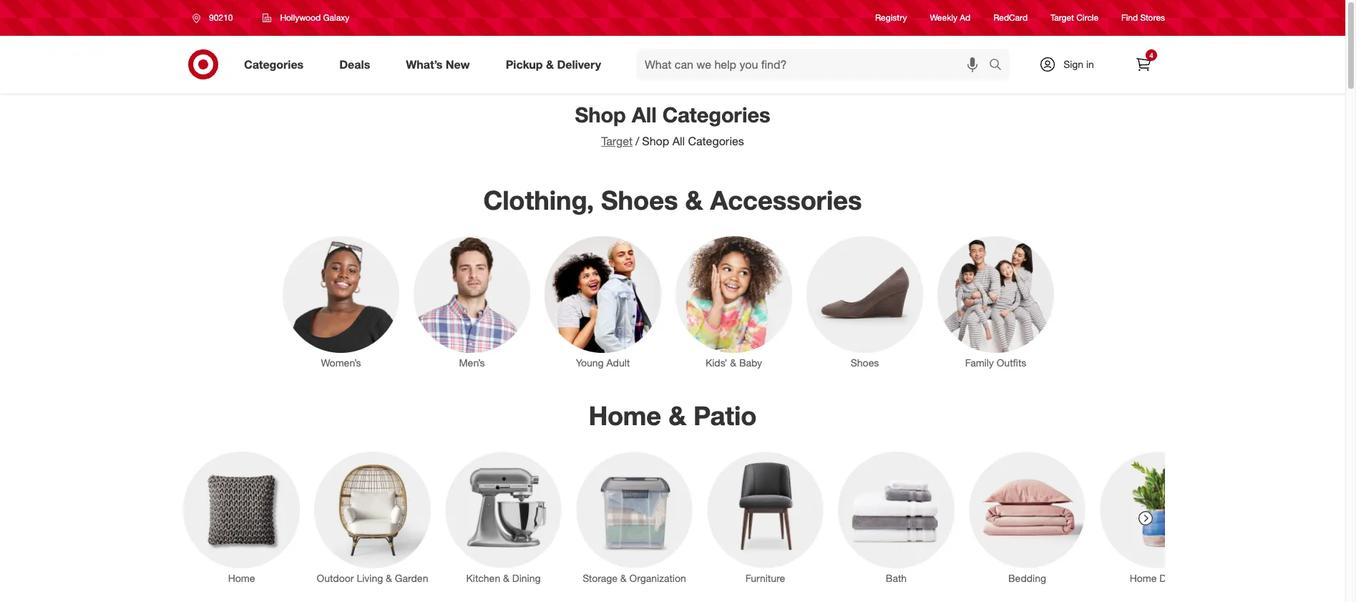 Task type: vqa. For each thing, say whether or not it's contained in the screenshot.
topmost Skill
no



Task type: locate. For each thing, give the bounding box(es) containing it.
target circle link
[[1051, 12, 1099, 24]]

home for home decor
[[1130, 572, 1157, 584]]

home left the decor
[[1130, 572, 1157, 584]]

decor
[[1160, 572, 1187, 584]]

redcard link
[[994, 12, 1028, 24]]

1 vertical spatial shoes
[[851, 357, 879, 369]]

outdoor
[[317, 572, 354, 584]]

90210 button
[[183, 5, 248, 31]]

storage & organization
[[583, 572, 686, 584]]

weekly ad
[[930, 12, 971, 23]]

family
[[966, 357, 994, 369]]

home for home
[[228, 572, 255, 584]]

& for home & patio
[[669, 399, 687, 431]]

target
[[1051, 12, 1075, 23], [602, 134, 633, 148]]

categories link
[[232, 49, 322, 80]]

hollywood galaxy button
[[254, 5, 359, 31]]

What can we help you find? suggestions appear below search field
[[637, 49, 993, 80]]

target circle
[[1051, 12, 1099, 23]]

men's
[[459, 357, 485, 369]]

young adult link
[[545, 237, 662, 370]]

home for home & patio
[[589, 399, 662, 431]]

registry
[[876, 12, 907, 23]]

& for storage & organization
[[621, 572, 627, 584]]

1 horizontal spatial target
[[1051, 12, 1075, 23]]

shoes
[[601, 184, 678, 216], [851, 357, 879, 369]]

furniture
[[746, 572, 786, 584]]

kitchen & dining image
[[445, 452, 562, 568]]

& for kitchen & dining
[[503, 572, 510, 584]]

0 vertical spatial categories
[[244, 57, 304, 71]]

pickup & delivery
[[506, 57, 601, 71]]

1 horizontal spatial home
[[589, 399, 662, 431]]

all
[[632, 102, 657, 127], [673, 134, 685, 148]]

young adult
[[576, 357, 630, 369]]

home down adult
[[589, 399, 662, 431]]

home decor image
[[1100, 452, 1217, 568]]

sign
[[1064, 58, 1084, 70]]

home decor
[[1130, 572, 1187, 584]]

home
[[589, 399, 662, 431], [228, 572, 255, 584], [1130, 572, 1157, 584]]

kitchen
[[466, 572, 501, 584]]

stores
[[1141, 12, 1166, 23]]

1 vertical spatial all
[[673, 134, 685, 148]]

shop
[[575, 102, 626, 127], [642, 134, 670, 148]]

/
[[636, 134, 640, 148]]

bedding
[[1009, 572, 1047, 584]]

0 vertical spatial target
[[1051, 12, 1075, 23]]

target left circle
[[1051, 12, 1075, 23]]

shoes down /
[[601, 184, 678, 216]]

women's image
[[283, 237, 400, 353]]

find stores
[[1122, 12, 1166, 23]]

women's
[[321, 357, 361, 369]]

baby
[[740, 357, 763, 369]]

1 vertical spatial shop
[[642, 134, 670, 148]]

0 horizontal spatial all
[[632, 102, 657, 127]]

outfits
[[997, 357, 1027, 369]]

bedding link
[[969, 452, 1086, 586]]

shop right /
[[642, 134, 670, 148]]

target left /
[[602, 134, 633, 148]]

0 vertical spatial shop
[[575, 102, 626, 127]]

1 horizontal spatial shop
[[642, 134, 670, 148]]

home down home image
[[228, 572, 255, 584]]

men's image
[[414, 237, 531, 353]]

deals link
[[327, 49, 388, 80]]

delivery
[[557, 57, 601, 71]]

bath image
[[838, 452, 955, 568]]

registry link
[[876, 12, 907, 24]]

shoes down the 'shoes' image
[[851, 357, 879, 369]]

clothing, shoes & accessories
[[484, 184, 862, 216]]

0 vertical spatial shoes
[[601, 184, 678, 216]]

home & patio
[[589, 399, 757, 431]]

home link
[[183, 452, 300, 586]]

1 vertical spatial target
[[602, 134, 633, 148]]

shoes link
[[807, 237, 924, 370]]

categories
[[244, 57, 304, 71], [663, 102, 771, 127], [688, 134, 744, 148]]

weekly ad link
[[930, 12, 971, 24]]

young
[[576, 357, 604, 369]]

patio
[[694, 399, 757, 431]]

shop up "target" link at the top of page
[[575, 102, 626, 127]]

0 vertical spatial all
[[632, 102, 657, 127]]

1 horizontal spatial shoes
[[851, 357, 879, 369]]

all up /
[[632, 102, 657, 127]]

0 horizontal spatial home
[[228, 572, 255, 584]]

what's new link
[[394, 49, 488, 80]]

kids' & baby image
[[676, 237, 793, 353]]

2 horizontal spatial home
[[1130, 572, 1157, 584]]

0 horizontal spatial target
[[602, 134, 633, 148]]

deals
[[340, 57, 370, 71]]

all right /
[[673, 134, 685, 148]]

pickup
[[506, 57, 543, 71]]

&
[[546, 57, 554, 71], [686, 184, 703, 216], [730, 357, 737, 369], [669, 399, 687, 431], [386, 572, 392, 584], [503, 572, 510, 584], [621, 572, 627, 584]]

4 link
[[1128, 49, 1160, 80]]

1 vertical spatial categories
[[663, 102, 771, 127]]



Task type: describe. For each thing, give the bounding box(es) containing it.
kitchen & dining link
[[445, 452, 562, 586]]

storage & organization link
[[576, 452, 693, 586]]

1 horizontal spatial all
[[673, 134, 685, 148]]

furniture image
[[707, 452, 824, 568]]

furniture link
[[707, 452, 824, 586]]

new
[[446, 57, 470, 71]]

0 horizontal spatial shoes
[[601, 184, 678, 216]]

outdoor living & garden image
[[314, 452, 431, 568]]

family outfits link
[[938, 237, 1055, 370]]

kids' & baby
[[706, 357, 763, 369]]

garden
[[395, 572, 428, 584]]

search
[[983, 58, 1017, 73]]

in
[[1087, 58, 1095, 70]]

& for pickup & delivery
[[546, 57, 554, 71]]

redcard
[[994, 12, 1028, 23]]

sign in link
[[1027, 49, 1117, 80]]

women's link
[[283, 237, 400, 370]]

galaxy
[[323, 12, 350, 23]]

adult
[[607, 357, 630, 369]]

2 vertical spatial categories
[[688, 134, 744, 148]]

kitchen & dining
[[466, 572, 541, 584]]

kids' & baby link
[[676, 237, 793, 370]]

shoes inside shoes link
[[851, 357, 879, 369]]

dining
[[512, 572, 541, 584]]

family outfits image
[[938, 237, 1055, 353]]

ad
[[960, 12, 971, 23]]

family outfits
[[966, 357, 1027, 369]]

what's
[[406, 57, 443, 71]]

kids'
[[706, 357, 728, 369]]

bedding image
[[969, 452, 1086, 568]]

0 horizontal spatial shop
[[575, 102, 626, 127]]

outdoor living & garden link
[[314, 452, 431, 586]]

shoes image
[[807, 237, 924, 353]]

bath
[[886, 572, 907, 584]]

home decor link
[[1100, 452, 1217, 586]]

& for kids' & baby
[[730, 357, 737, 369]]

4
[[1150, 51, 1154, 59]]

clothing,
[[484, 184, 594, 216]]

weekly
[[930, 12, 958, 23]]

target inside the shop all categories target / shop all categories
[[602, 134, 633, 148]]

hollywood
[[280, 12, 321, 23]]

home image
[[183, 452, 300, 568]]

pickup & delivery link
[[494, 49, 619, 80]]

what's new
[[406, 57, 470, 71]]

men's link
[[414, 237, 531, 370]]

hollywood galaxy
[[280, 12, 350, 23]]

90210
[[209, 12, 233, 23]]

living
[[357, 572, 383, 584]]

find stores link
[[1122, 12, 1166, 24]]

target link
[[602, 134, 633, 148]]

storage
[[583, 572, 618, 584]]

young adult image
[[545, 237, 662, 353]]

target inside target circle link
[[1051, 12, 1075, 23]]

sign in
[[1064, 58, 1095, 70]]

accessories
[[711, 184, 862, 216]]

storage & organization image
[[576, 452, 693, 568]]

circle
[[1077, 12, 1099, 23]]

find
[[1122, 12, 1138, 23]]

organization
[[630, 572, 686, 584]]

search button
[[983, 49, 1017, 83]]

outdoor living & garden
[[317, 572, 428, 584]]

shop all categories target / shop all categories
[[575, 102, 771, 148]]

bath link
[[838, 452, 955, 586]]



